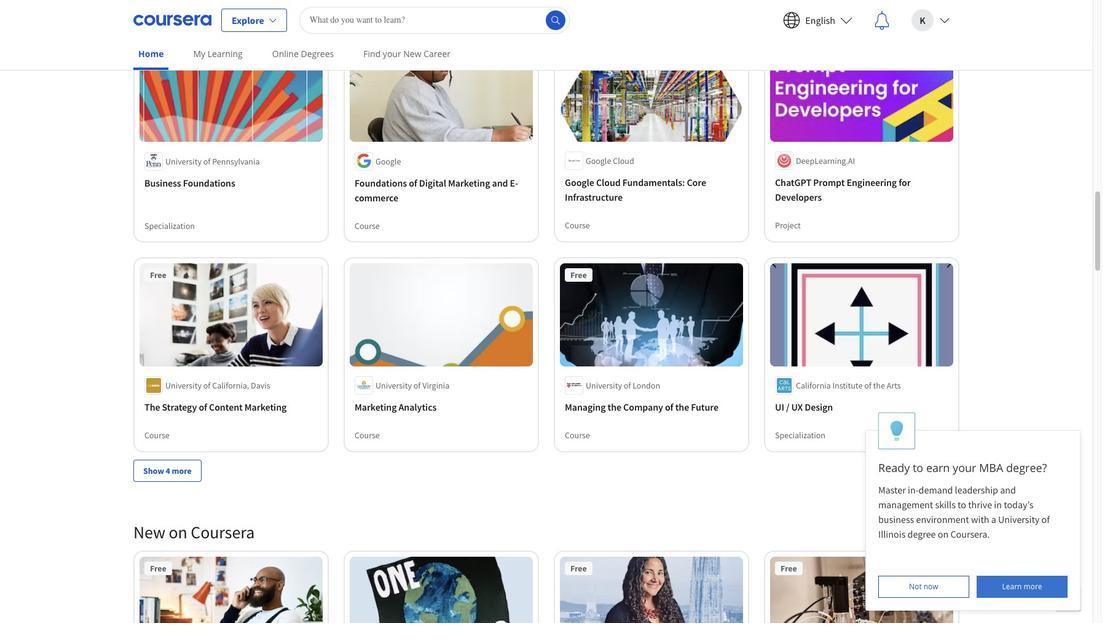 Task type: locate. For each thing, give the bounding box(es) containing it.
of
[[203, 156, 210, 167], [409, 176, 417, 189], [203, 380, 210, 391], [414, 380, 421, 391], [624, 380, 631, 391], [864, 380, 871, 391], [199, 401, 207, 414], [665, 401, 673, 414], [1042, 514, 1050, 526]]

0 vertical spatial new
[[403, 48, 421, 60]]

on down environment
[[938, 529, 949, 541]]

online degrees link
[[267, 40, 339, 68]]

davis
[[251, 380, 270, 391]]

university of virginia
[[376, 380, 449, 391]]

more right learn
[[1024, 582, 1042, 593]]

1 horizontal spatial to
[[958, 499, 966, 511]]

course down commerce
[[355, 220, 380, 231]]

0 horizontal spatial new
[[133, 522, 165, 544]]

english
[[805, 14, 835, 26]]

specialization down business
[[144, 220, 195, 231]]

of inside master in-demand leadership and management skills to thrive in today's business environment with a university of illinois degree on coursera.
[[1042, 514, 1050, 526]]

university up strategy on the bottom of the page
[[165, 380, 202, 391]]

online degrees
[[272, 48, 334, 60]]

course down infrastructure at the right of the page
[[565, 220, 590, 231]]

cloud for google cloud
[[613, 156, 634, 167]]

0 horizontal spatial specialization
[[144, 220, 195, 231]]

1 vertical spatial more
[[1024, 582, 1042, 593]]

0 horizontal spatial foundations
[[183, 176, 235, 189]]

course for marketing analytics
[[355, 430, 380, 441]]

of left virginia
[[414, 380, 421, 391]]

on
[[169, 522, 187, 544], [938, 529, 949, 541]]

find your new career link
[[359, 40, 455, 68]]

cloud up the google cloud fundamentals: core infrastructure
[[613, 156, 634, 167]]

business foundations link
[[144, 175, 318, 190]]

and for leadership
[[1000, 484, 1016, 497]]

1 horizontal spatial foundations
[[355, 176, 407, 189]]

and left e-
[[492, 176, 508, 189]]

managing the company of the future
[[565, 401, 719, 414]]

1 vertical spatial cloud
[[596, 176, 621, 189]]

What do you want to learn? text field
[[299, 6, 570, 33]]

specialization for /
[[775, 430, 825, 441]]

specialization
[[144, 220, 195, 231], [775, 430, 825, 441]]

1 vertical spatial specialization
[[775, 430, 825, 441]]

today's
[[1004, 499, 1033, 511]]

content
[[209, 401, 243, 414]]

google for google
[[376, 156, 401, 167]]

0 vertical spatial to
[[913, 461, 923, 476]]

2 foundations from the left
[[355, 176, 407, 189]]

marketing left analytics
[[355, 401, 397, 414]]

my
[[193, 48, 205, 60]]

of right institute
[[864, 380, 871, 391]]

strategy
[[162, 401, 197, 414]]

1 horizontal spatial the
[[675, 401, 689, 414]]

2 horizontal spatial marketing
[[448, 176, 490, 189]]

and inside master in-demand leadership and management skills to thrive in today's business environment with a university of illinois degree on coursera.
[[1000, 484, 1016, 497]]

e-
[[510, 176, 518, 189]]

to left the "earn"
[[913, 461, 923, 476]]

more
[[172, 466, 192, 477], [1024, 582, 1042, 593]]

master
[[878, 484, 906, 497]]

foundations
[[183, 176, 235, 189], [355, 176, 407, 189]]

0 vertical spatial and
[[492, 176, 508, 189]]

business foundations
[[144, 176, 235, 189]]

1 horizontal spatial and
[[1000, 484, 1016, 497]]

the
[[144, 401, 160, 414]]

of right company
[[665, 401, 673, 414]]

to
[[913, 461, 923, 476], [958, 499, 966, 511]]

of up the strategy of content marketing
[[203, 380, 210, 391]]

university up business foundations
[[165, 156, 202, 167]]

illinois
[[878, 529, 906, 541]]

course down "managing"
[[565, 430, 590, 441]]

grow your skill set collection element
[[126, 0, 967, 502]]

your
[[383, 48, 401, 60], [953, 461, 976, 476]]

course for foundations of digital marketing and e- commerce
[[355, 220, 380, 231]]

the
[[873, 380, 885, 391], [608, 401, 621, 414], [675, 401, 689, 414]]

1 foundations from the left
[[183, 176, 235, 189]]

california,
[[212, 380, 249, 391]]

specialization down ux
[[775, 430, 825, 441]]

specialization for foundations
[[144, 220, 195, 231]]

degree?
[[1006, 461, 1047, 476]]

find
[[363, 48, 381, 60]]

google inside the google cloud fundamentals: core infrastructure
[[565, 176, 594, 189]]

1 horizontal spatial on
[[938, 529, 949, 541]]

of inside foundations of digital marketing and e- commerce
[[409, 176, 417, 189]]

ui / ux design link
[[775, 400, 948, 415]]

0 vertical spatial more
[[172, 466, 192, 477]]

1 vertical spatial and
[[1000, 484, 1016, 497]]

k button
[[902, 0, 959, 40]]

alice element
[[865, 413, 1081, 612]]

and
[[492, 176, 508, 189], [1000, 484, 1016, 497]]

0 horizontal spatial more
[[172, 466, 192, 477]]

the left arts
[[873, 380, 885, 391]]

chatgpt prompt engineering for developers link
[[775, 175, 948, 205]]

1 vertical spatial to
[[958, 499, 966, 511]]

the left future
[[675, 401, 689, 414]]

free
[[150, 270, 166, 281], [570, 270, 587, 281], [150, 563, 166, 575], [570, 563, 587, 575], [781, 563, 797, 575]]

developers
[[775, 191, 822, 204]]

university up marketing analytics
[[376, 380, 412, 391]]

home
[[138, 48, 164, 60]]

environment
[[916, 514, 969, 526]]

of inside the strategy of content marketing link
[[199, 401, 207, 414]]

0 horizontal spatial marketing
[[245, 401, 287, 414]]

course
[[355, 220, 380, 231], [565, 220, 590, 231], [144, 430, 170, 441], [355, 430, 380, 441], [565, 430, 590, 441]]

foundations down university of pennsylvania
[[183, 176, 235, 189]]

google cloud fundamentals: core infrastructure link
[[565, 175, 738, 205]]

learn more link
[[977, 577, 1068, 599]]

your up leadership
[[953, 461, 976, 476]]

0 horizontal spatial and
[[492, 176, 508, 189]]

to right skills at right
[[958, 499, 966, 511]]

1 horizontal spatial more
[[1024, 582, 1042, 593]]

virginia
[[422, 380, 449, 391]]

fundamentals:
[[622, 176, 685, 189]]

None search field
[[299, 6, 570, 33]]

1 vertical spatial new
[[133, 522, 165, 544]]

of right a
[[1042, 514, 1050, 526]]

0 horizontal spatial the
[[608, 401, 621, 414]]

marketing right digital
[[448, 176, 490, 189]]

the down university of london
[[608, 401, 621, 414]]

university for analytics
[[376, 380, 412, 391]]

infrastructure
[[565, 191, 623, 204]]

my learning link
[[188, 40, 248, 68]]

of left the london
[[624, 380, 631, 391]]

for
[[899, 176, 911, 189]]

0 vertical spatial cloud
[[613, 156, 634, 167]]

course down marketing analytics
[[355, 430, 380, 441]]

your right find
[[383, 48, 401, 60]]

help center image
[[1061, 592, 1076, 607]]

1 vertical spatial your
[[953, 461, 976, 476]]

0 horizontal spatial on
[[169, 522, 187, 544]]

1 horizontal spatial your
[[953, 461, 976, 476]]

new on coursera
[[133, 522, 255, 544]]

lightbulb tip image
[[890, 421, 903, 442]]

more inside show 4 more button
[[172, 466, 192, 477]]

show
[[143, 466, 164, 477]]

cloud
[[613, 156, 634, 167], [596, 176, 621, 189]]

foundations inside foundations of digital marketing and e- commerce
[[355, 176, 407, 189]]

of left content
[[199, 401, 207, 414]]

1 horizontal spatial specialization
[[775, 430, 825, 441]]

0 horizontal spatial your
[[383, 48, 401, 60]]

university down today's
[[998, 514, 1040, 526]]

on left coursera
[[169, 522, 187, 544]]

marketing down davis
[[245, 401, 287, 414]]

university for foundations
[[165, 156, 202, 167]]

show 4 more button
[[133, 460, 201, 482]]

more right the 4
[[172, 466, 192, 477]]

and inside foundations of digital marketing and e- commerce
[[492, 176, 508, 189]]

0 horizontal spatial to
[[913, 461, 923, 476]]

of left digital
[[409, 176, 417, 189]]

marketing analytics link
[[355, 400, 528, 415]]

ui / ux design
[[775, 401, 833, 414]]

and up in
[[1000, 484, 1016, 497]]

my learning
[[193, 48, 243, 60]]

course down the
[[144, 430, 170, 441]]

foundations up commerce
[[355, 176, 407, 189]]

master in-demand leadership and management skills to thrive in today's business environment with a university of illinois degree on coursera.
[[878, 484, 1052, 541]]

university of london
[[586, 380, 660, 391]]

university up "managing"
[[586, 380, 622, 391]]

cloud up infrastructure at the right of the page
[[596, 176, 621, 189]]

cloud inside the google cloud fundamentals: core infrastructure
[[596, 176, 621, 189]]

university inside master in-demand leadership and management skills to thrive in today's business environment with a university of illinois degree on coursera.
[[998, 514, 1040, 526]]

explore button
[[221, 8, 287, 32]]

to inside master in-demand leadership and management skills to thrive in today's business environment with a university of illinois degree on coursera.
[[958, 499, 966, 511]]

0 vertical spatial specialization
[[144, 220, 195, 231]]

1 horizontal spatial new
[[403, 48, 421, 60]]



Task type: vqa. For each thing, say whether or not it's contained in the screenshot.


Task type: describe. For each thing, give the bounding box(es) containing it.
project
[[775, 220, 801, 231]]

pennsylvania
[[212, 156, 260, 167]]

california
[[796, 380, 831, 391]]

new on coursera collection element
[[126, 502, 967, 624]]

with
[[971, 514, 989, 526]]

0 vertical spatial your
[[383, 48, 401, 60]]

managing
[[565, 401, 606, 414]]

cloud for google cloud fundamentals: core infrastructure
[[596, 176, 621, 189]]

of up business foundations
[[203, 156, 210, 167]]

ux
[[791, 401, 803, 414]]

of inside managing the company of the future link
[[665, 401, 673, 414]]

the strategy of content marketing
[[144, 401, 287, 414]]

course for google cloud fundamentals: core infrastructure
[[565, 220, 590, 231]]

google for google cloud fundamentals: core infrastructure
[[565, 176, 594, 189]]

business
[[144, 176, 181, 189]]

show 4 more
[[143, 466, 192, 477]]

analytics
[[399, 401, 437, 414]]

foundations of digital marketing and e- commerce
[[355, 176, 518, 204]]

leadership
[[955, 484, 998, 497]]

chatgpt
[[775, 176, 811, 189]]

skills
[[935, 499, 956, 511]]

ready to earn your mba degree?
[[878, 461, 1047, 476]]

core
[[687, 176, 706, 189]]

find your new career
[[363, 48, 451, 60]]

the strategy of content marketing link
[[144, 400, 318, 415]]

degree
[[908, 529, 936, 541]]

university for the
[[586, 380, 622, 391]]

university of california, davis
[[165, 380, 270, 391]]

chatgpt prompt engineering for developers
[[775, 176, 911, 204]]

deeplearning.ai
[[796, 156, 855, 167]]

google for google cloud
[[586, 156, 611, 167]]

1 horizontal spatial marketing
[[355, 401, 397, 414]]

career
[[424, 48, 451, 60]]

on inside master in-demand leadership and management skills to thrive in today's business environment with a university of illinois degree on coursera.
[[938, 529, 949, 541]]

degrees
[[301, 48, 334, 60]]

thrive
[[968, 499, 992, 511]]

prompt
[[813, 176, 845, 189]]

company
[[623, 401, 663, 414]]

google cloud fundamentals: core infrastructure
[[565, 176, 706, 204]]

learn more
[[1002, 582, 1042, 593]]

managing the company of the future link
[[565, 400, 738, 415]]

/
[[786, 401, 789, 414]]

not
[[909, 582, 922, 593]]

foundations inside business foundations link
[[183, 176, 235, 189]]

course for the strategy of content marketing
[[144, 430, 170, 441]]

explore
[[232, 14, 264, 26]]

your inside alice "element"
[[953, 461, 976, 476]]

in-
[[908, 484, 919, 497]]

in
[[994, 499, 1002, 511]]

engineering
[[847, 176, 897, 189]]

management
[[878, 499, 933, 511]]

earn
[[926, 461, 950, 476]]

2 horizontal spatial the
[[873, 380, 885, 391]]

california institute of the arts
[[796, 380, 901, 391]]

future
[[691, 401, 719, 414]]

coursera image
[[133, 10, 211, 30]]

home link
[[133, 40, 169, 70]]

4
[[166, 466, 170, 477]]

design
[[805, 401, 833, 414]]

coursera.
[[951, 529, 990, 541]]

marketing analytics
[[355, 401, 437, 414]]

mba
[[979, 461, 1003, 476]]

and for marketing
[[492, 176, 508, 189]]

learning
[[208, 48, 243, 60]]

digital
[[419, 176, 446, 189]]

english button
[[773, 0, 862, 40]]

online
[[272, 48, 299, 60]]

not now button
[[878, 577, 969, 599]]

course for managing the company of the future
[[565, 430, 590, 441]]

institute
[[833, 380, 863, 391]]

a
[[991, 514, 996, 526]]

university of pennsylvania
[[165, 156, 260, 167]]

google cloud
[[586, 156, 634, 167]]

london
[[633, 380, 660, 391]]

marketing inside foundations of digital marketing and e- commerce
[[448, 176, 490, 189]]

demand
[[919, 484, 953, 497]]

coursera
[[191, 522, 255, 544]]

k
[[920, 14, 926, 26]]

learn
[[1002, 582, 1022, 593]]

foundations of digital marketing and e- commerce link
[[355, 175, 528, 205]]

university for strategy
[[165, 380, 202, 391]]

ready
[[878, 461, 910, 476]]

commerce
[[355, 191, 398, 204]]

more inside learn more link
[[1024, 582, 1042, 593]]

now
[[924, 582, 938, 593]]

business
[[878, 514, 914, 526]]



